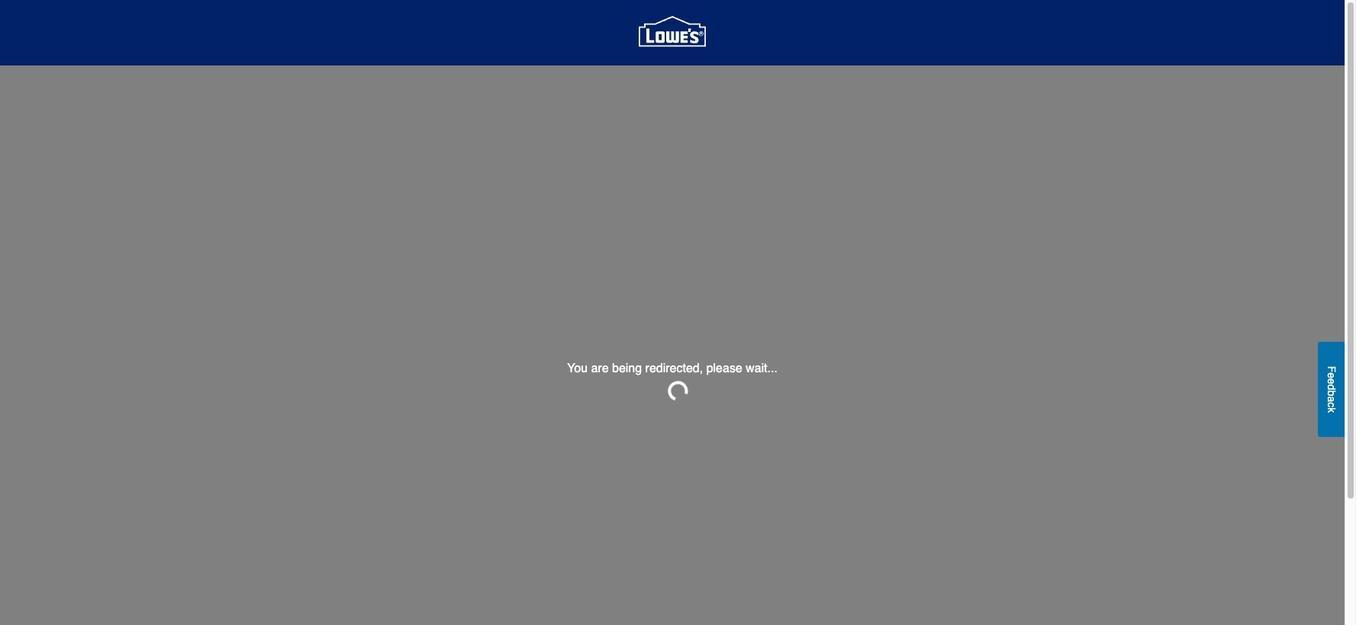 Task type: locate. For each thing, give the bounding box(es) containing it.
lowe's home improvement logo image
[[639, 0, 706, 66]]

main content
[[0, 66, 1345, 626]]



Task type: vqa. For each thing, say whether or not it's contained in the screenshot.
Drainage
no



